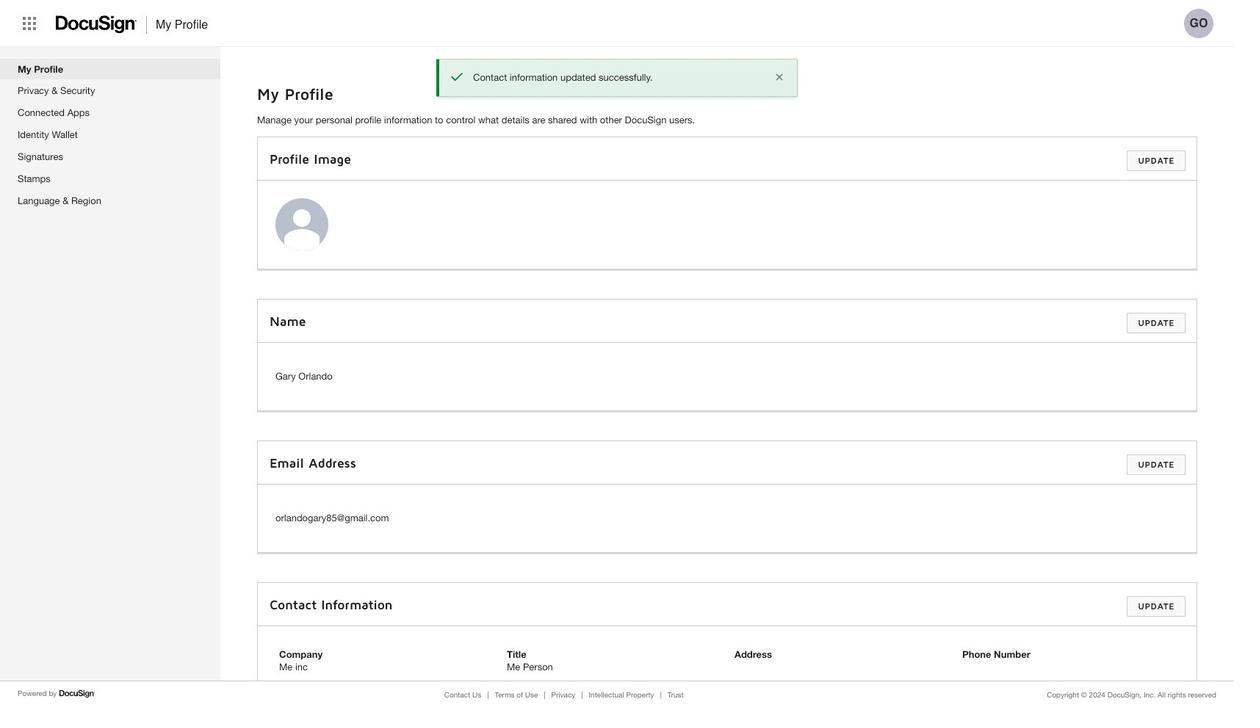 Task type: locate. For each thing, give the bounding box(es) containing it.
docusign image
[[56, 11, 137, 38], [59, 689, 96, 700]]

0 vertical spatial docusign image
[[56, 11, 137, 38]]

default profile image image
[[276, 198, 329, 251]]



Task type: vqa. For each thing, say whether or not it's contained in the screenshot.
breadcrumb region
no



Task type: describe. For each thing, give the bounding box(es) containing it.
default profile image element
[[276, 198, 329, 251]]

1 vertical spatial docusign image
[[59, 689, 96, 700]]



